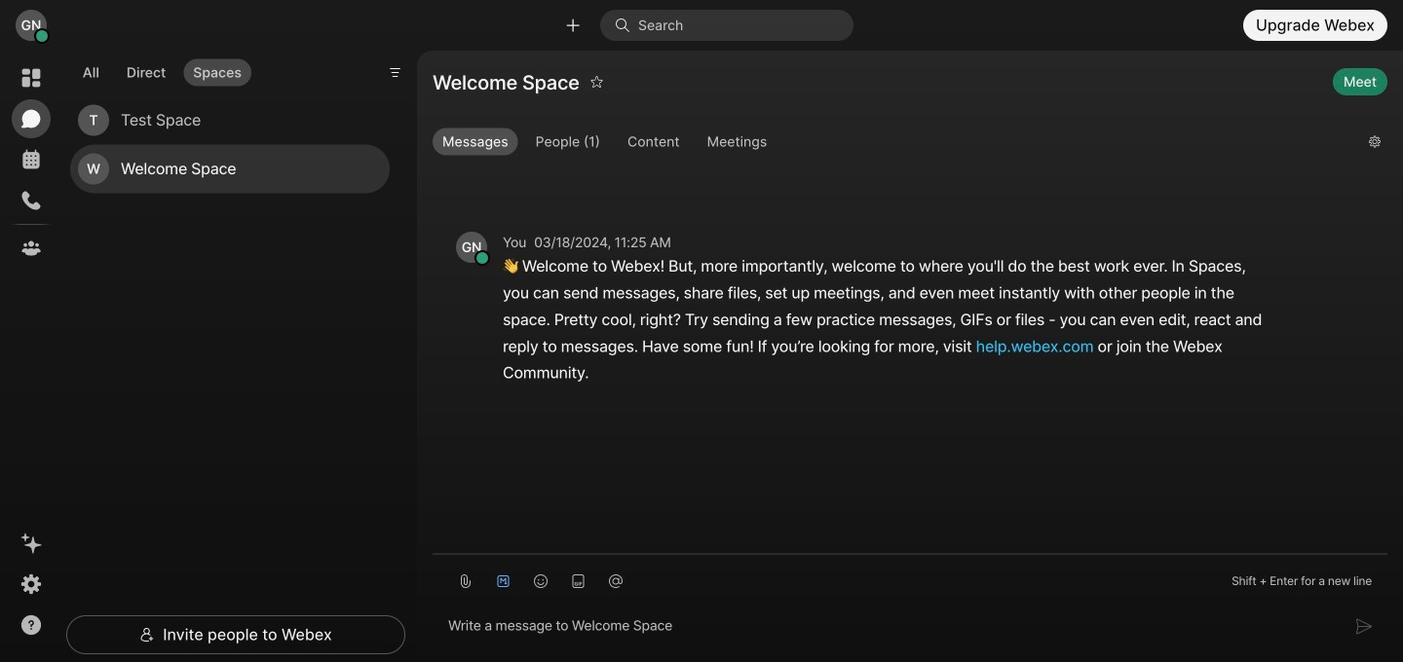 Task type: locate. For each thing, give the bounding box(es) containing it.
tab list
[[68, 47, 256, 92]]

test space list item
[[70, 96, 390, 145]]

group
[[433, 128, 1354, 160]]

welcome space list item
[[70, 145, 390, 194]]

webex tab list
[[12, 58, 51, 268]]

navigation
[[0, 51, 62, 663]]



Task type: vqa. For each thing, say whether or not it's contained in the screenshot.
Message composer toolbar element
yes



Task type: describe. For each thing, give the bounding box(es) containing it.
message composer toolbar element
[[433, 555, 1388, 601]]



